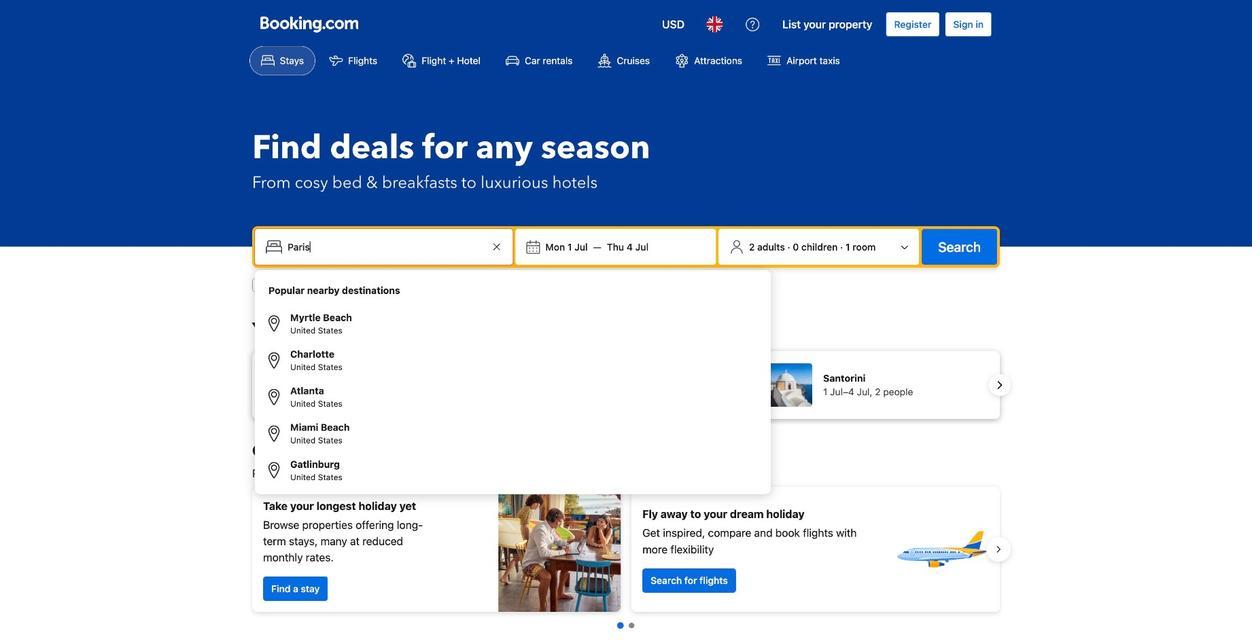 Task type: vqa. For each thing, say whether or not it's contained in the screenshot.
change,
no



Task type: locate. For each thing, give the bounding box(es) containing it.
group
[[260, 306, 766, 489]]

progress bar
[[618, 624, 634, 629]]

region
[[241, 346, 1011, 425], [241, 482, 1011, 618]]

next image
[[992, 377, 1008, 394]]

0 vertical spatial region
[[241, 346, 1011, 425]]

2 region from the top
[[241, 482, 1011, 618]]

1 vertical spatial region
[[241, 482, 1011, 618]]

list box
[[260, 276, 766, 489]]



Task type: describe. For each thing, give the bounding box(es) containing it.
booking.com image
[[260, 16, 358, 33]]

take your longest holiday yet image
[[498, 488, 621, 613]]

Where are you going? field
[[282, 235, 489, 259]]

fly away to your dream holiday image
[[894, 502, 989, 598]]

1 region from the top
[[241, 346, 1011, 425]]



